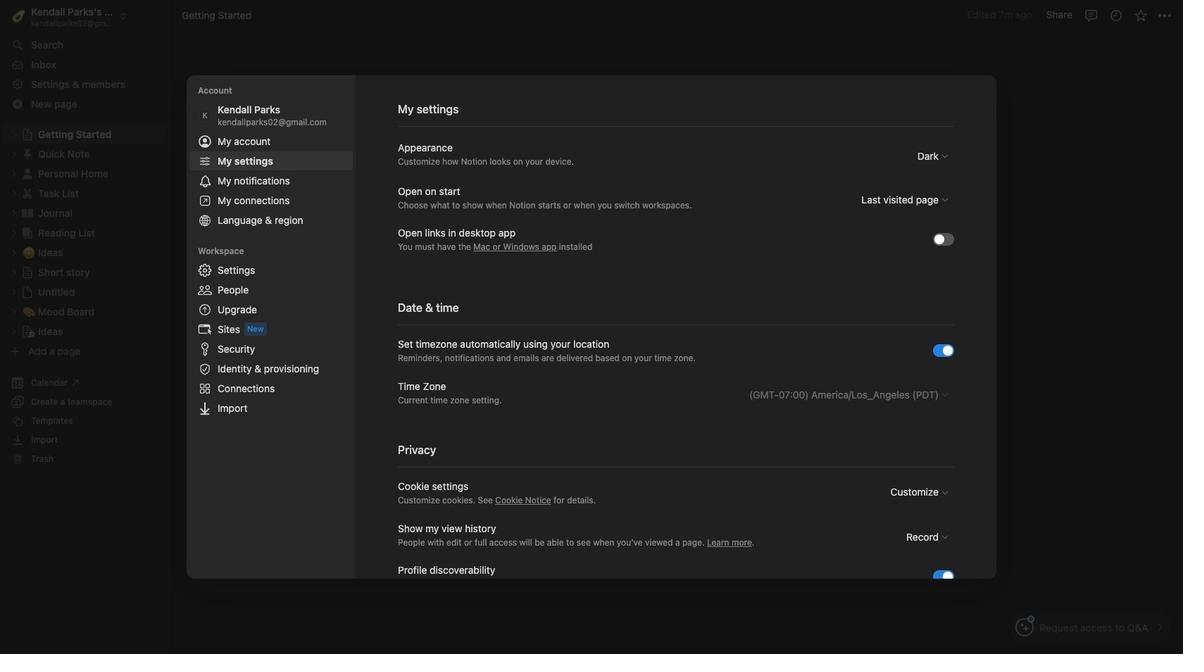 Task type: locate. For each thing, give the bounding box(es) containing it.
comments image
[[1085, 8, 1099, 22]]

favorite image
[[1134, 8, 1148, 22]]

👋 image
[[428, 155, 442, 173]]

🥑 image
[[12, 7, 26, 25]]

updates image
[[1109, 8, 1124, 22]]

👉 image
[[428, 442, 442, 461]]



Task type: vqa. For each thing, say whether or not it's contained in the screenshot.
👉 IMAGE
yes



